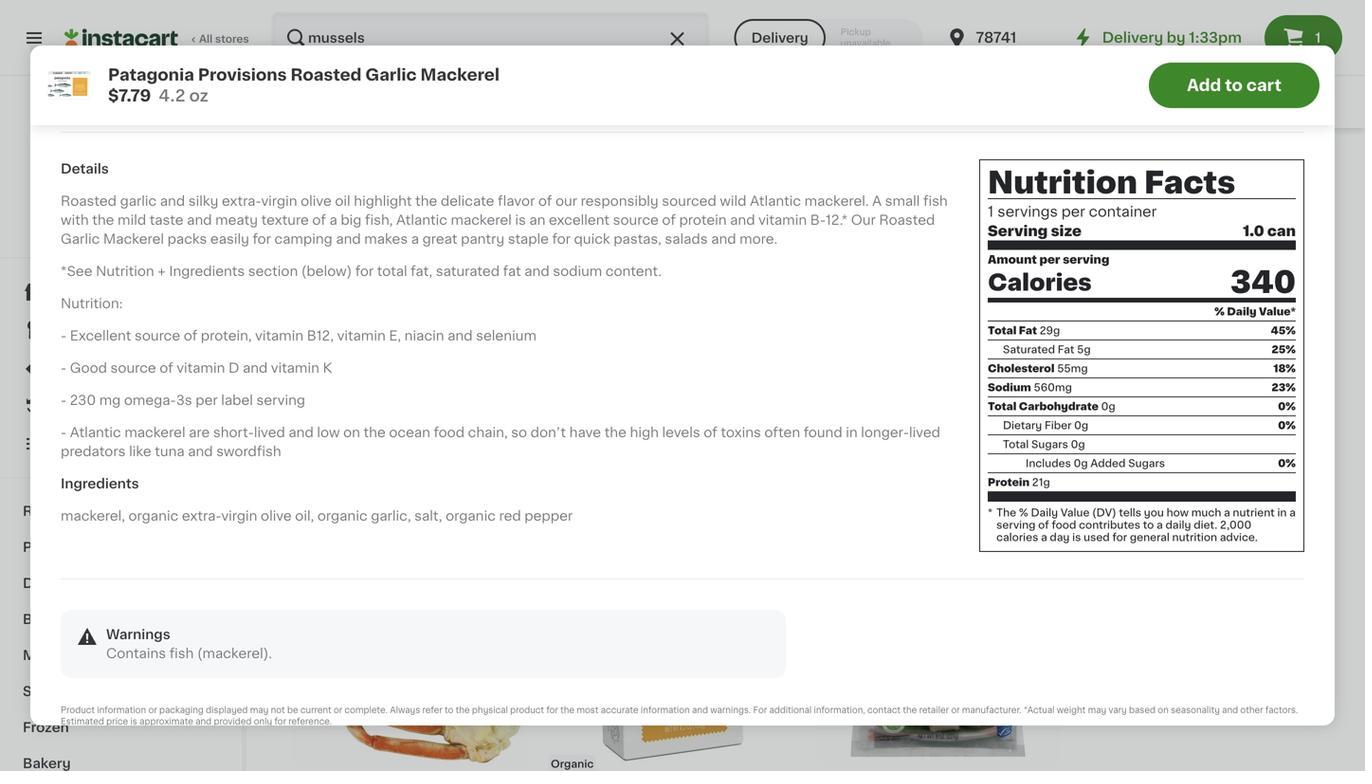 Task type: describe. For each thing, give the bounding box(es) containing it.
patagonia provisions mussels, in olive oil + broth, savory sofrito
[[814, 440, 1030, 472]]

approximate
[[140, 717, 193, 726]]

11
[[824, 32, 842, 52]]

4.2 inside patagonia provisions roasted garlic mackerel $7.79 4.2 oz
[[159, 88, 185, 104]]

our
[[851, 213, 876, 227]]

recipes link
[[11, 493, 230, 529]]

provisions for olive
[[884, 440, 952, 453]]

physical
[[472, 706, 508, 715]]

and right niacin
[[448, 329, 473, 342]]

25%
[[1272, 344, 1296, 355]]

add button down the nutrient
[[1249, 526, 1322, 560]]

/lb inside $ 6 98 /lb
[[1127, 31, 1147, 46]]

includes 0g added sugars
[[1026, 458, 1166, 469]]

produce
[[23, 541, 81, 554]]

sourced
[[662, 194, 717, 208]]

and up taste
[[160, 194, 185, 208]]

0 horizontal spatial sugars
[[1032, 439, 1069, 450]]

& for snacks
[[76, 685, 87, 698]]

contributes
[[1079, 520, 1141, 530]]

store choice
[[819, 12, 877, 21]]

for down excellent
[[552, 232, 571, 245]]

market for central market
[[124, 189, 172, 202]]

2 horizontal spatial roasted
[[879, 213, 935, 227]]

0g left "added"
[[1074, 458, 1088, 469]]

- for - excellent source of protein, vitamin b12, vitamin e, niacin and selenium
[[61, 329, 67, 342]]

all stores link
[[64, 11, 250, 64]]

8 73 for patagonia provisions mussels, in olive oil + broth, savory sofrito
[[824, 415, 853, 435]]

& for dairy
[[63, 577, 74, 590]]

and down packaging on the bottom
[[196, 717, 212, 726]]

choice
[[846, 12, 877, 21]]

meat
[[23, 649, 58, 662]]

sodium
[[553, 264, 602, 278]]

$ inside $ 11 64
[[817, 33, 824, 44]]

1 vertical spatial ingredients
[[61, 477, 139, 490]]

patagonia down low
[[285, 440, 351, 453]]

(dv)
[[1093, 507, 1117, 518]]

add inside product "group"
[[1285, 171, 1313, 185]]

2 information from the left
[[641, 706, 690, 715]]

3s
[[176, 393, 192, 407]]

advice.
[[1220, 532, 1258, 542]]

a right the nutrient
[[1290, 507, 1296, 518]]

cooking
[[1254, 95, 1309, 109]]

*actual
[[1024, 706, 1055, 715]]

organic button
[[549, 520, 799, 771]]

vitamin left b12,
[[255, 329, 304, 342]]

like
[[129, 445, 151, 458]]

herb
[[740, 440, 773, 453]]

0g for dietary fiber 0g
[[1075, 420, 1089, 431]]

and down silky at the left top of the page
[[187, 213, 212, 227]]

tuna
[[155, 445, 185, 458]]

1 vertical spatial virgin
[[221, 509, 257, 522]]

per for amount
[[1040, 254, 1061, 265]]

of up '- good source of vitamin d and vitamin k' on the left top of page
[[184, 329, 197, 342]]

food inside - atlantic mackerel are short-lived and low on the ocean food chain, so don't have the high levels of toxins often found in longer-lived predators like tuna and swordfish
[[434, 426, 465, 439]]

mussels inside patagonia provisions lemon herb mussels
[[549, 459, 604, 472]]

mussels for 73
[[285, 459, 340, 472]]

- for - 230 mg omega-3s per label serving
[[61, 393, 67, 407]]

nutrition facts
[[988, 168, 1236, 198]]

central for central market fresh sea scallops
[[1078, 440, 1127, 453]]

0 vertical spatial ingredients
[[169, 264, 245, 278]]

0 horizontal spatial per
[[196, 393, 218, 407]]

organic inside button
[[551, 759, 594, 769]]

of up 'an'
[[539, 194, 552, 208]]

fish inside the warnings contains fish (mackerel).
[[169, 647, 194, 660]]

oil,
[[295, 509, 314, 522]]

for left "total" in the top left of the page
[[355, 264, 374, 278]]

vitamin left d on the top
[[177, 361, 225, 374]]

/lb inside $34.94 per pound element
[[1141, 413, 1161, 428]]

vitamin left k
[[271, 361, 320, 374]]

much
[[1192, 507, 1222, 518]]

produce link
[[11, 529, 230, 565]]

of inside - atlantic mackerel are short-lived and low on the ocean food chain, so don't have the high levels of toxins often found in longer-lived predators like tuna and swordfish
[[704, 426, 718, 439]]

1 inside 1 button
[[1316, 31, 1321, 45]]

2 vertical spatial total
[[1003, 439, 1029, 450]]

fat for saturated
[[1058, 344, 1075, 355]]

and right the fat
[[525, 264, 550, 278]]

smoked for 73
[[426, 440, 481, 453]]

good
[[70, 361, 107, 374]]

snacks & candy link
[[11, 673, 230, 709]]

and down wild
[[730, 213, 755, 227]]

98
[[1105, 33, 1119, 44]]

0 vertical spatial daily
[[1228, 306, 1257, 317]]

0 horizontal spatial olive
[[261, 509, 292, 522]]

price
[[106, 717, 128, 726]]

$ 8 73 for patagonia provisions lemon herb mussels
[[553, 415, 589, 435]]

the left 'retailer'
[[903, 706, 917, 715]]

frozen link
[[11, 709, 230, 745]]

*see nutrition + ingredients section (below) for total fat, saturated fat and sodium content.
[[61, 264, 662, 278]]

of up omega-
[[160, 361, 173, 374]]

beverages link
[[11, 601, 230, 637]]

day
[[1050, 532, 1070, 542]]

fish,
[[365, 213, 393, 227]]

and left warnings.
[[692, 706, 708, 715]]

per for servings
[[1062, 205, 1086, 219]]

view
[[64, 211, 90, 221]]

mild
[[118, 213, 146, 227]]

for
[[754, 706, 767, 715]]

swordfish
[[216, 445, 281, 458]]

shop
[[53, 285, 89, 299]]

% inside "* the % daily value (dv) tells you how much a nutrient in a serving of food contributes to a daily diet. 2,000 calories a day is used for general nutrition advice."
[[1019, 507, 1029, 518]]

1 lived from the left
[[254, 426, 285, 439]]

add right advice.
[[1285, 536, 1313, 550]]

and left low
[[289, 426, 314, 439]]

predators
[[61, 445, 126, 458]]

instacart logo image
[[64, 27, 178, 49]]

wild
[[720, 194, 747, 208]]

serving size
[[988, 224, 1082, 238]]

meat & seafood
[[23, 649, 133, 662]]

accurate
[[601, 706, 639, 715]]

in
[[1017, 440, 1030, 453]]

for right "product"
[[547, 706, 558, 715]]

- for - atlantic mackerel are short-lived and low on the ocean food chain, so don't have the high levels of toxins often found in longer-lived predators like tuna and swordfish
[[61, 426, 67, 439]]

and left other
[[1223, 706, 1239, 715]]

mussels for 8
[[285, 77, 340, 90]]

add left day
[[1020, 536, 1048, 550]]

mackerel inside patagonia provisions roasted garlic mackerel $7.79 4.2 oz
[[421, 67, 500, 83]]

to inside "* the % daily value (dv) tells you how much a nutrient in a serving of food contributes to a daily diet. 2,000 calories a day is used for general nutrition advice."
[[1143, 520, 1155, 530]]

is inside the roasted garlic and silky extra-virgin olive oil highlight the delicate flavor of our responsibly sourced wild atlantic mackerel. a small fish with the mild taste and meaty texture of a big fish, atlantic mackerel is an excellent source of protein and vitamin b-12.* our roasted garlic mackerel packs easily for camping and makes a great pantry staple for quick pastas, salads and more.
[[515, 213, 526, 227]]

mussels,
[[955, 440, 1014, 453]]

6
[[1089, 32, 1103, 52]]

garlic inside the roasted garlic and silky extra-virgin olive oil highlight the delicate flavor of our responsibly sourced wild atlantic mackerel. a small fish with the mild taste and meaty texture of a big fish, atlantic mackerel is an excellent source of protein and vitamin b-12.* our roasted garlic mackerel packs easily for camping and makes a great pantry staple for quick pastas, salads and more.
[[61, 232, 100, 245]]

1 may from the left
[[250, 706, 269, 715]]

not
[[271, 706, 285, 715]]

2 may from the left
[[1088, 706, 1107, 715]]

is inside product information or packaging displayed may not be current or complete. always refer to the physical product for the most accurate information and warnings. for additional information, contact the retailer or manufacturer. *actual weight may vary based on seasonality and other factors. estimated price is approximate and provided only for reference.
[[130, 717, 137, 726]]

$6.98 per pound element
[[1078, 30, 1328, 55]]

based
[[1129, 706, 1156, 715]]

oz inside button
[[290, 39, 303, 49]]

add inside button
[[1187, 77, 1222, 93]]

- for - good source of vitamin d and vitamin k
[[61, 361, 67, 374]]

protein 21g
[[988, 477, 1051, 487]]

a left day
[[1041, 532, 1048, 542]]

1 0% from the top
[[1279, 401, 1296, 412]]

of up salads
[[662, 213, 676, 227]]

store
[[819, 12, 844, 21]]

total for dietary fiber 0g
[[988, 401, 1017, 412]]

lists link
[[11, 425, 230, 463]]

for down not
[[275, 717, 286, 726]]

add button down the
[[984, 526, 1057, 560]]

- good source of vitamin d and vitamin k
[[61, 361, 332, 374]]

only
[[254, 717, 272, 726]]

oz inside patagonia provisions roasted garlic mackerel $7.79 4.2 oz
[[189, 88, 209, 104]]

warnings
[[106, 628, 170, 641]]

source inside the roasted garlic and silky extra-virgin olive oil highlight the delicate flavor of our responsibly sourced wild atlantic mackerel. a small fish with the mild taste and meaty texture of a big fish, atlantic mackerel is an excellent source of protein and vitamin b-12.* our roasted garlic mackerel packs easily for camping and makes a great pantry staple for quick pastas, salads and more.
[[613, 213, 659, 227]]

roasted inside patagonia provisions roasted garlic mackerel $7.79 4.2 oz
[[291, 67, 362, 83]]

provisions for mackerel
[[198, 67, 287, 83]]

vitamin left e, at the left of page
[[337, 329, 386, 342]]

$ inside $ 6 98 /lb
[[1082, 33, 1089, 44]]

camping
[[275, 232, 333, 245]]

and down are
[[188, 445, 213, 458]]

roasted garlic and silky extra-virgin olive oil highlight the delicate flavor of our responsibly sourced wild atlantic mackerel. a small fish with the mild taste and meaty texture of a big fish, atlantic mackerel is an excellent source of protein and vitamin b-12.* our roasted garlic mackerel packs easily for camping and makes a great pantry staple for quick pastas, salads and more.
[[61, 194, 948, 245]]

1 horizontal spatial %
[[1215, 306, 1225, 317]]

the up 'satisfaction'
[[92, 213, 114, 227]]

extra- inside the roasted garlic and silky extra-virgin olive oil highlight the delicate flavor of our responsibly sourced wild atlantic mackerel. a small fish with the mild taste and meaty texture of a big fish, atlantic mackerel is an excellent source of protein and vitamin b-12.* our roasted garlic mackerel packs easily for camping and makes a great pantry staple for quick pastas, salads and more.
[[222, 194, 261, 208]]

$ 34 94
[[1082, 415, 1133, 435]]

and down big
[[336, 232, 361, 245]]

frozen
[[23, 721, 69, 734]]

delivery by 1:33pm link
[[1072, 27, 1242, 49]]

0% for includes 0g added sugars
[[1279, 458, 1296, 469]]

% daily value*
[[1215, 306, 1296, 317]]

retailer
[[920, 706, 949, 715]]

total sugars 0g
[[1003, 439, 1086, 450]]

a left great
[[411, 232, 419, 245]]

texture
[[261, 213, 309, 227]]

section
[[248, 264, 298, 278]]

patagonia for mussels
[[549, 440, 616, 453]]

source for - good source of vitamin d and vitamin k
[[111, 361, 156, 374]]

size
[[1051, 224, 1082, 238]]

our
[[556, 194, 578, 208]]

provisions for mussels
[[619, 440, 687, 453]]

3 organic from the left
[[446, 509, 496, 522]]

makes
[[364, 232, 408, 245]]

tells
[[1119, 507, 1142, 518]]

0 vertical spatial +
[[158, 264, 166, 278]]

is inside "* the % daily value (dv) tells you how much a nutrient in a serving of food contributes to a daily diet. 2,000 calories a day is used for general nutrition advice."
[[1073, 532, 1082, 542]]

fat,
[[411, 264, 433, 278]]

smoked for 8
[[426, 58, 481, 71]]

delivery by 1:33pm
[[1103, 31, 1242, 45]]

$7.79
[[108, 88, 151, 104]]

d
[[229, 361, 239, 374]]

deals
[[53, 361, 92, 375]]

100%
[[48, 230, 77, 240]]

in inside - atlantic mackerel are short-lived and low on the ocean food chain, so don't have the high levels of toxins often found in longer-lived predators like tuna and swordfish
[[846, 426, 858, 439]]

pepper
[[525, 509, 573, 522]]

staple
[[508, 232, 549, 245]]

1 vertical spatial sugars
[[1129, 458, 1166, 469]]

0 horizontal spatial nutrition
[[96, 264, 154, 278]]

patagonia provisions lemon herb mussels
[[549, 440, 773, 472]]

vitamin inside the roasted garlic and silky extra-virgin olive oil highlight the delicate flavor of our responsibly sourced wild atlantic mackerel. a small fish with the mild taste and meaty texture of a big fish, atlantic mackerel is an excellent source of protein and vitamin b-12.* our roasted garlic mackerel packs easily for camping and makes a great pantry staple for quick pastas, salads and more.
[[759, 213, 807, 227]]

servings per container
[[998, 205, 1157, 219]]

0% for dietary fiber
[[1279, 420, 1296, 431]]



Task type: vqa. For each thing, say whether or not it's contained in the screenshot.
Shop link
yes



Task type: locate. For each thing, give the bounding box(es) containing it.
may left vary on the bottom
[[1088, 706, 1107, 715]]

patagonia down 4.2 oz
[[285, 58, 351, 71]]

0 vertical spatial 0%
[[1279, 401, 1296, 412]]

fish inside the roasted garlic and silky extra-virgin olive oil highlight the delicate flavor of our responsibly sourced wild atlantic mackerel. a small fish with the mild taste and meaty texture of a big fish, atlantic mackerel is an excellent source of protein and vitamin b-12.* our roasted garlic mackerel packs easily for camping and makes a great pantry staple for quick pastas, salads and more.
[[924, 194, 948, 208]]

0 horizontal spatial 1
[[988, 205, 994, 219]]

3 - from the top
[[61, 393, 67, 407]]

0 vertical spatial olive
[[301, 194, 332, 208]]

and down the protein
[[711, 232, 737, 245]]

& for meat
[[61, 649, 72, 662]]

organic left red
[[446, 509, 496, 522]]

and right d on the top
[[243, 361, 268, 374]]

delivery for delivery by 1:33pm
[[1103, 31, 1164, 45]]

oz down all
[[189, 88, 209, 104]]

patagonia inside patagonia provisions mussels, in olive oil + broth, savory sofrito
[[814, 440, 880, 453]]

to inside button
[[1226, 77, 1243, 93]]

0g up includes 0g added sugars
[[1071, 439, 1086, 450]]

0 horizontal spatial 8 73
[[295, 415, 324, 435]]

- inside - atlantic mackerel are short-lived and low on the ocean food chain, so don't have the high levels of toxins often found in longer-lived predators like tuna and swordfish
[[61, 426, 67, 439]]

+ right 'oil'
[[873, 459, 881, 472]]

2 vertical spatial per
[[196, 393, 218, 407]]

refer
[[423, 706, 443, 715]]

value*
[[1259, 306, 1296, 317]]

0 vertical spatial &
[[63, 577, 74, 590]]

on right based
[[1158, 706, 1169, 715]]

0 horizontal spatial organic
[[128, 509, 179, 522]]

serving
[[988, 224, 1048, 238]]

to right refer
[[445, 706, 454, 715]]

and inside recommended searches element
[[1225, 95, 1250, 109]]

market up policy
[[124, 189, 172, 202]]

central market logo image
[[79, 99, 163, 182]]

1 horizontal spatial per
[[1040, 254, 1061, 265]]

pastas,
[[614, 232, 662, 245]]

1 horizontal spatial 4.2
[[271, 39, 288, 49]]

b-
[[811, 213, 826, 227]]

add up servings
[[1020, 171, 1048, 185]]

niacin
[[405, 329, 444, 342]]

a
[[873, 194, 882, 208]]

0 horizontal spatial ingredients
[[61, 477, 139, 490]]

0 horizontal spatial +
[[158, 264, 166, 278]]

2 - from the top
[[61, 361, 67, 374]]

add to cart button
[[1149, 63, 1320, 108]]

market inside product "group"
[[1130, 440, 1177, 453]]

mackerel inside - atlantic mackerel are short-lived and low on the ocean food chain, so don't have the high levels of toxins often found in longer-lived predators like tuna and swordfish
[[125, 426, 185, 439]]

olive inside the roasted garlic and silky extra-virgin olive oil highlight the delicate flavor of our responsibly sourced wild atlantic mackerel. a small fish with the mild taste and meaty texture of a big fish, atlantic mackerel is an excellent source of protein and vitamin b-12.* our roasted garlic mackerel packs easily for camping and makes a great pantry staple for quick pastas, salads and more.
[[301, 194, 332, 208]]

8 73 for patagonia provisions smoked mussels
[[295, 415, 324, 435]]

central inside product "group"
[[1078, 440, 1127, 453]]

2 smoked from the top
[[426, 440, 481, 453]]

1 vertical spatial mackerel
[[103, 232, 164, 245]]

per up size
[[1062, 205, 1086, 219]]

/lb
[[1127, 31, 1147, 46], [1141, 413, 1161, 428]]

29g
[[1040, 325, 1061, 336]]

0 vertical spatial to
[[1226, 77, 1243, 93]]

the left high
[[605, 426, 627, 439]]

is right day
[[1073, 532, 1082, 542]]

added
[[1091, 458, 1126, 469]]

in right found
[[846, 426, 858, 439]]

1 horizontal spatial roasted
[[291, 67, 362, 83]]

a left big
[[330, 213, 337, 227]]

fat for total
[[1019, 325, 1038, 336]]

0 vertical spatial fish
[[924, 194, 948, 208]]

4.2
[[271, 39, 288, 49], [159, 88, 185, 104]]

2,000
[[1221, 520, 1252, 530]]

0 horizontal spatial roasted
[[61, 194, 117, 208]]

64
[[844, 33, 859, 44]]

8 73 up olive at the right of the page
[[824, 415, 853, 435]]

1 horizontal spatial olive
[[301, 194, 332, 208]]

0 horizontal spatial lived
[[254, 426, 285, 439]]

eggs
[[77, 577, 111, 590]]

label
[[221, 393, 253, 407]]

for down contributes
[[1113, 532, 1128, 542]]

may up only
[[250, 706, 269, 715]]

patagonia for mackerel
[[108, 67, 194, 83]]

sugars up "includes"
[[1032, 439, 1069, 450]]

is
[[515, 213, 526, 227], [1073, 532, 1082, 542], [130, 717, 137, 726]]

delivery inside delivery button
[[752, 31, 809, 45]]

0 horizontal spatial serving
[[257, 393, 305, 407]]

0 horizontal spatial market
[[124, 189, 172, 202]]

1 vertical spatial &
[[61, 649, 72, 662]]

sodium
[[988, 382, 1032, 393]]

1 vertical spatial 0%
[[1279, 420, 1296, 431]]

it
[[83, 399, 93, 413]]

market for central market fresh sea scallops
[[1130, 440, 1177, 453]]

delivery for delivery
[[752, 31, 809, 45]]

serving down size
[[1063, 254, 1110, 265]]

virgin up texture
[[261, 194, 297, 208]]

or up approximate
[[148, 706, 157, 715]]

the left ocean
[[364, 426, 386, 439]]

on inside product information or packaging displayed may not be current or complete. always refer to the physical product for the most accurate information and warnings. for additional information, contact the retailer or manufacturer. *actual weight may vary based on seasonality and other factors. estimated price is approximate and provided only for reference.
[[1158, 706, 1169, 715]]

2 vertical spatial to
[[445, 706, 454, 715]]

product
[[61, 706, 95, 715]]

1 or from the left
[[148, 706, 157, 715]]

smoked down chain,
[[426, 440, 481, 453]]

on inside - atlantic mackerel are short-lived and low on the ocean food chain, so don't have the high levels of toxins often found in longer-lived predators like tuna and swordfish
[[343, 426, 360, 439]]

1 vertical spatial extra-
[[182, 509, 221, 522]]

$
[[288, 33, 295, 44], [553, 33, 560, 44], [817, 33, 824, 44], [1082, 33, 1089, 44], [553, 416, 560, 426], [1082, 416, 1089, 426]]

delicate
[[441, 194, 495, 208]]

warnings contains fish (mackerel).
[[106, 628, 272, 660]]

central for central market
[[70, 189, 121, 202]]

0 vertical spatial oz
[[290, 39, 303, 49]]

0 vertical spatial patagonia provisions smoked mussels
[[285, 58, 481, 90]]

virgin down swordfish
[[221, 509, 257, 522]]

central up "added"
[[1078, 440, 1127, 453]]

roasted up view
[[61, 194, 117, 208]]

serving up "calories"
[[997, 520, 1036, 530]]

mackerel inside the roasted garlic and silky extra-virgin olive oil highlight the delicate flavor of our responsibly sourced wild atlantic mackerel. a small fish with the mild taste and meaty texture of a big fish, atlantic mackerel is an excellent source of protein and vitamin b-12.* our roasted garlic mackerel packs easily for camping and makes a great pantry staple for quick pastas, salads and more.
[[103, 232, 164, 245]]

warnings.
[[711, 706, 751, 715]]

2 lived from the left
[[909, 426, 941, 439]]

None search field
[[271, 11, 710, 64]]

- left 230
[[61, 393, 67, 407]]

1 horizontal spatial 8 73
[[824, 415, 853, 435]]

mackerel.
[[805, 194, 869, 208]]

$34.94 per pound element
[[1078, 412, 1328, 437]]

1 horizontal spatial serving
[[997, 520, 1036, 530]]

2 horizontal spatial serving
[[1063, 254, 1110, 265]]

1
[[1316, 31, 1321, 45], [988, 205, 994, 219]]

1 vertical spatial smoked
[[426, 440, 481, 453]]

smoked
[[426, 58, 481, 71], [426, 440, 481, 453]]

0 horizontal spatial garlic
[[61, 232, 100, 245]]

1 vertical spatial market
[[1130, 440, 1177, 453]]

3 0% from the top
[[1279, 458, 1296, 469]]

to inside product information or packaging displayed may not be current or complete. always refer to the physical product for the most accurate information and warnings. for additional information, contact the retailer or manufacturer. *actual weight may vary based on seasonality and other factors. estimated price is approximate and provided only for reference.
[[445, 706, 454, 715]]

small
[[885, 194, 920, 208]]

virgin inside the roasted garlic and silky extra-virgin olive oil highlight the delicate flavor of our responsibly sourced wild atlantic mackerel. a small fish with the mild taste and meaty texture of a big fish, atlantic mackerel is an excellent source of protein and vitamin b-12.* our roasted garlic mackerel packs easily for camping and makes a great pantry staple for quick pastas, salads and more.
[[261, 194, 297, 208]]

0 horizontal spatial or
[[148, 706, 157, 715]]

1 - from the top
[[61, 329, 67, 342]]

2 horizontal spatial atlantic
[[750, 194, 801, 208]]

bakery
[[23, 757, 71, 770]]

oil
[[851, 459, 869, 472]]

1 vertical spatial mackerel
[[125, 426, 185, 439]]

pantry
[[461, 232, 505, 245]]

1 vertical spatial per
[[1040, 254, 1061, 265]]

information up price
[[97, 706, 146, 715]]

to up 'general'
[[1143, 520, 1155, 530]]

per right 3s
[[196, 393, 218, 407]]

1 vertical spatial patagonia provisions smoked mussels
[[285, 440, 481, 472]]

sofrito
[[977, 459, 1022, 472]]

0 vertical spatial fat
[[1019, 325, 1038, 336]]

stores
[[215, 34, 249, 44]]

all
[[199, 34, 213, 44]]

patagonia for olive
[[814, 440, 880, 453]]

fish right the small
[[924, 194, 948, 208]]

0% down 23%
[[1279, 401, 1296, 412]]

1 smoked from the top
[[426, 58, 481, 71]]

4.2 inside 4.2 oz button
[[271, 39, 288, 49]]

food inside "* the % daily value (dv) tells you how much a nutrient in a serving of food contributes to a daily diet. 2,000 calories a day is used for general nutrition advice."
[[1052, 520, 1077, 530]]

nutrition
[[1173, 532, 1218, 542]]

1.0 can
[[1244, 224, 1296, 238]]

highlight
[[354, 194, 412, 208]]

is right price
[[130, 717, 137, 726]]

omega-
[[124, 393, 176, 407]]

mackerel, organic extra-virgin olive oil, organic garlic, salt, organic red pepper
[[61, 509, 573, 522]]

0 horizontal spatial fish
[[169, 647, 194, 660]]

0g for total sugars 0g
[[1071, 439, 1086, 450]]

to up "baking and cooking"
[[1226, 77, 1243, 93]]

lived up patagonia provisions mussels, in olive oil + broth, savory sofrito
[[909, 426, 941, 439]]

smoked down 4.2 oz button
[[426, 58, 481, 71]]

0% up scallops
[[1279, 420, 1296, 431]]

18%
[[1274, 363, 1296, 374]]

0 vertical spatial sugars
[[1032, 439, 1069, 450]]

2 vertical spatial is
[[130, 717, 137, 726]]

oz up patagonia provisions roasted garlic mackerel $7.79 4.2 oz
[[290, 39, 303, 49]]

daily up day
[[1031, 507, 1059, 518]]

toxins
[[721, 426, 761, 439]]

roasted down the small
[[879, 213, 935, 227]]

for inside "* the % daily value (dv) tells you how much a nutrient in a serving of food contributes to a daily diet. 2,000 calories a day is used for general nutrition advice."
[[1113, 532, 1128, 542]]

atlantic up predators
[[70, 426, 121, 439]]

lemon
[[691, 440, 737, 453]]

1 horizontal spatial organic
[[318, 509, 368, 522]]

provisions inside patagonia provisions roasted garlic mackerel $7.79 4.2 oz
[[198, 67, 287, 83]]

- left good
[[61, 361, 67, 374]]

0 horizontal spatial 4.2
[[159, 88, 185, 104]]

1 vertical spatial /lb
[[1141, 413, 1161, 428]]

1 horizontal spatial atlantic
[[396, 213, 448, 227]]

1 vertical spatial garlic
[[61, 232, 100, 245]]

in right the nutrient
[[1278, 507, 1287, 518]]

3 or from the left
[[952, 706, 960, 715]]

2 8 73 from the left
[[824, 415, 853, 435]]

details
[[61, 162, 109, 175]]

lists
[[53, 437, 86, 450]]

recommended searches element
[[262, 76, 1366, 128]]

total for saturated fat 5g
[[988, 325, 1017, 336]]

0 vertical spatial in
[[846, 426, 858, 439]]

2 vertical spatial &
[[76, 685, 87, 698]]

garlic inside patagonia provisions roasted garlic mackerel $7.79 4.2 oz
[[365, 67, 417, 83]]

recipes
[[23, 505, 78, 518]]

of up camping
[[312, 213, 326, 227]]

a down you
[[1157, 520, 1163, 530]]

service type group
[[735, 19, 923, 57]]

$ inside the $ 34 94
[[1082, 416, 1089, 426]]

add up baking
[[1187, 77, 1222, 93]]

provisions down ocean
[[354, 440, 423, 453]]

2 patagonia provisions smoked mussels from the top
[[285, 440, 481, 472]]

source up pastas,
[[613, 213, 659, 227]]

mackerel inside the roasted garlic and silky extra-virgin olive oil highlight the delicate flavor of our responsibly sourced wild atlantic mackerel. a small fish with the mild taste and meaty texture of a big fish, atlantic mackerel is an excellent source of protein and vitamin b-12.* our roasted garlic mackerel packs easily for camping and makes a great pantry staple for quick pastas, salads and more.
[[451, 213, 512, 227]]

central up pricing
[[70, 189, 121, 202]]

0 vertical spatial 4.2
[[271, 39, 288, 49]]

0 horizontal spatial on
[[343, 426, 360, 439]]

selenium
[[476, 329, 537, 342]]

1 horizontal spatial information
[[641, 706, 690, 715]]

0 vertical spatial atlantic
[[750, 194, 801, 208]]

4 - from the top
[[61, 426, 67, 439]]

virgin
[[261, 194, 297, 208], [221, 509, 257, 522]]

1 horizontal spatial food
[[1052, 520, 1077, 530]]

low
[[317, 426, 340, 439]]

dairy & eggs
[[23, 577, 111, 590]]

1 horizontal spatial nutrition
[[988, 168, 1138, 198]]

1 horizontal spatial virgin
[[261, 194, 297, 208]]

2 vertical spatial source
[[111, 361, 156, 374]]

mussels
[[285, 77, 340, 90], [285, 459, 340, 472], [549, 459, 604, 472]]

1 vertical spatial +
[[873, 459, 881, 472]]

1 horizontal spatial market
[[1130, 440, 1177, 453]]

serving inside "* the % daily value (dv) tells you how much a nutrient in a serving of food contributes to a daily diet. 2,000 calories a day is used for general nutrition advice."
[[997, 520, 1036, 530]]

1 vertical spatial oz
[[189, 88, 209, 104]]

1 horizontal spatial sugars
[[1129, 458, 1166, 469]]

2 horizontal spatial is
[[1073, 532, 1082, 542]]

easily
[[210, 232, 249, 245]]

daily left value*
[[1228, 306, 1257, 317]]

total fat 29g
[[988, 325, 1061, 336]]

the left physical
[[456, 706, 470, 715]]

0 vertical spatial %
[[1215, 306, 1225, 317]]

1 horizontal spatial mackerel
[[451, 213, 512, 227]]

0 vertical spatial /lb
[[1127, 31, 1147, 46]]

1 vertical spatial 4.2
[[159, 88, 185, 104]]

1 vertical spatial roasted
[[61, 194, 117, 208]]

more.
[[740, 232, 778, 245]]

1 horizontal spatial fat
[[1058, 344, 1075, 355]]

2 horizontal spatial or
[[952, 706, 960, 715]]

2 0% from the top
[[1279, 420, 1296, 431]]

patagonia inside patagonia provisions roasted garlic mackerel $7.79 4.2 oz
[[108, 67, 194, 83]]

add button inside product "group"
[[1249, 161, 1322, 195]]

1 vertical spatial source
[[135, 329, 180, 342]]

value
[[1061, 507, 1090, 518]]

product information or packaging displayed may not be current or complete. always refer to the physical product for the most accurate information and warnings. for additional information, contact the retailer or manufacturer. *actual weight may vary based on seasonality and other factors. estimated price is approximate and provided only for reference.
[[61, 706, 1299, 726]]

daily inside "* the % daily value (dv) tells you how much a nutrient in a serving of food contributes to a daily diet. 2,000 calories a day is used for general nutrition advice."
[[1031, 507, 1059, 518]]

dairy
[[23, 577, 60, 590]]

total up saturated
[[988, 325, 1017, 336]]

patagonia provisions smoked mussels for 73
[[285, 440, 481, 472]]

1 vertical spatial atlantic
[[396, 213, 448, 227]]

calories
[[997, 532, 1039, 542]]

0g for total carbohydrate 0g
[[1102, 401, 1116, 412]]

0 vertical spatial source
[[613, 213, 659, 227]]

& inside meat & seafood link
[[61, 649, 72, 662]]

nutrition down 100% satisfaction guarantee
[[96, 264, 154, 278]]

2 vertical spatial 0%
[[1279, 458, 1296, 469]]

0 vertical spatial market
[[124, 189, 172, 202]]

complete.
[[345, 706, 388, 715]]

provisions down 4.2 oz button
[[354, 58, 423, 71]]

0 vertical spatial extra-
[[222, 194, 261, 208]]

have
[[570, 426, 601, 439]]

add button up servings
[[984, 161, 1057, 195]]

organic right oil,
[[318, 509, 368, 522]]

product group
[[285, 155, 534, 490], [549, 155, 799, 490], [814, 155, 1063, 475], [1078, 155, 1328, 456], [814, 520, 1063, 771], [1078, 520, 1328, 771]]

&
[[63, 577, 74, 590], [61, 649, 72, 662], [76, 685, 87, 698]]

the up great
[[415, 194, 437, 208]]

0g left the 34 at the bottom right of the page
[[1075, 420, 1089, 431]]

23%
[[1272, 382, 1296, 393]]

central market
[[70, 189, 172, 202]]

big
[[341, 213, 362, 227]]

1 vertical spatial central
[[1078, 440, 1127, 453]]

saturated
[[1003, 344, 1056, 355]]

1 horizontal spatial lived
[[909, 426, 941, 439]]

or right 'retailer'
[[952, 706, 960, 715]]

+ inside patagonia provisions mussels, in olive oil + broth, savory sofrito
[[873, 459, 881, 472]]

1 vertical spatial total
[[988, 401, 1017, 412]]

0 horizontal spatial atlantic
[[70, 426, 121, 439]]

pricing
[[93, 211, 130, 221]]

the left most
[[561, 706, 575, 715]]

& inside dairy & eggs link
[[63, 577, 74, 590]]

be
[[287, 706, 298, 715]]

provisions inside patagonia provisions lemon herb mussels
[[619, 440, 687, 453]]

1 horizontal spatial ingredients
[[169, 264, 245, 278]]

patagonia up $7.79
[[108, 67, 194, 83]]

a up 2,000
[[1224, 507, 1231, 518]]

0 horizontal spatial virgin
[[221, 509, 257, 522]]

2 organic from the left
[[318, 509, 368, 522]]

0 horizontal spatial is
[[130, 717, 137, 726]]

5g
[[1077, 344, 1091, 355]]

add
[[1187, 77, 1222, 93], [1020, 171, 1048, 185], [1285, 171, 1313, 185], [1020, 536, 1048, 550], [1285, 536, 1313, 550]]

+ down guarantee
[[158, 264, 166, 278]]

2 vertical spatial roasted
[[879, 213, 935, 227]]

source for - excellent source of protein, vitamin b12, vitamin e, niacin and selenium
[[135, 329, 180, 342]]

for down texture
[[253, 232, 271, 245]]

% right the
[[1019, 507, 1029, 518]]

0 vertical spatial garlic
[[365, 67, 417, 83]]

0%
[[1279, 401, 1296, 412], [1279, 420, 1296, 431], [1279, 458, 1296, 469]]

12.*
[[826, 213, 848, 227]]

delivery inside delivery by 1:33pm link
[[1103, 31, 1164, 45]]

& left eggs
[[63, 577, 74, 590]]

0 vertical spatial food
[[434, 426, 465, 439]]

information
[[97, 706, 146, 715], [641, 706, 690, 715]]

product group containing 34
[[1078, 155, 1328, 456]]

& up product
[[76, 685, 87, 698]]

cart
[[1247, 77, 1282, 93]]

meaty
[[215, 213, 258, 227]]

0 horizontal spatial %
[[1019, 507, 1029, 518]]

of inside "* the % daily value (dv) tells you how much a nutrient in a serving of food contributes to a daily diet. 2,000 calories a day is used for general nutrition advice."
[[1039, 520, 1050, 530]]

mussels down have
[[549, 459, 604, 472]]

provisions inside patagonia provisions mussels, in olive oil + broth, savory sofrito
[[884, 440, 952, 453]]

nutrition up servings per container
[[988, 168, 1138, 198]]

8 73 down k
[[295, 415, 324, 435]]

responsibly
[[581, 194, 659, 208]]

1 vertical spatial olive
[[261, 509, 292, 522]]

patagonia provisions smoked mussels down 4.2 oz button
[[285, 58, 481, 90]]

fat
[[503, 264, 521, 278]]

1 horizontal spatial fish
[[924, 194, 948, 208]]

/lb right 94
[[1141, 413, 1161, 428]]

fat
[[1019, 325, 1038, 336], [1058, 344, 1075, 355]]

roasted down 4.2 oz
[[291, 67, 362, 83]]

market
[[124, 189, 172, 202], [1130, 440, 1177, 453]]

1 patagonia provisions smoked mussels from the top
[[285, 58, 481, 90]]

1 vertical spatial serving
[[257, 393, 305, 407]]

& inside snacks & candy 'link'
[[76, 685, 87, 698]]

for
[[253, 232, 271, 245], [552, 232, 571, 245], [355, 264, 374, 278], [1113, 532, 1128, 542], [547, 706, 558, 715], [275, 717, 286, 726]]

in inside "* the % daily value (dv) tells you how much a nutrient in a serving of food contributes to a daily diet. 2,000 calories a day is used for general nutrition advice."
[[1278, 507, 1287, 518]]

$ 8 73 for patagonia provisions smoked mussels
[[288, 32, 324, 52]]

4.2 right $7.79
[[159, 88, 185, 104]]

100% satisfaction guarantee
[[48, 230, 201, 240]]

2 or from the left
[[334, 706, 343, 715]]

vitamin up more.
[[759, 213, 807, 227]]

0 vertical spatial central
[[70, 189, 121, 202]]

1 organic from the left
[[128, 509, 179, 522]]

patagonia provisions smoked mussels for 8
[[285, 58, 481, 90]]

red
[[499, 509, 521, 522]]

nutrient
[[1233, 507, 1275, 518]]

patagonia inside patagonia provisions lemon herb mussels
[[549, 440, 616, 453]]

1 horizontal spatial is
[[515, 213, 526, 227]]

olive left the oil
[[301, 194, 332, 208]]

0 vertical spatial serving
[[1063, 254, 1110, 265]]

1 horizontal spatial mackerel
[[421, 67, 500, 83]]

vary
[[1109, 706, 1127, 715]]

extra- up meaty at top left
[[222, 194, 261, 208]]

1 vertical spatial nutrition
[[96, 264, 154, 278]]

0 horizontal spatial may
[[250, 706, 269, 715]]

1 information from the left
[[97, 706, 146, 715]]

1 8 73 from the left
[[295, 415, 324, 435]]

1 horizontal spatial on
[[1158, 706, 1169, 715]]

patagonia up 'oil'
[[814, 440, 880, 453]]

provisions down high
[[619, 440, 687, 453]]

calories
[[988, 271, 1092, 294]]

atlantic inside - atlantic mackerel are short-lived and low on the ocean food chain, so don't have the high levels of toxins often found in longer-lived predators like tuna and swordfish
[[70, 426, 121, 439]]

0 horizontal spatial daily
[[1031, 507, 1059, 518]]



